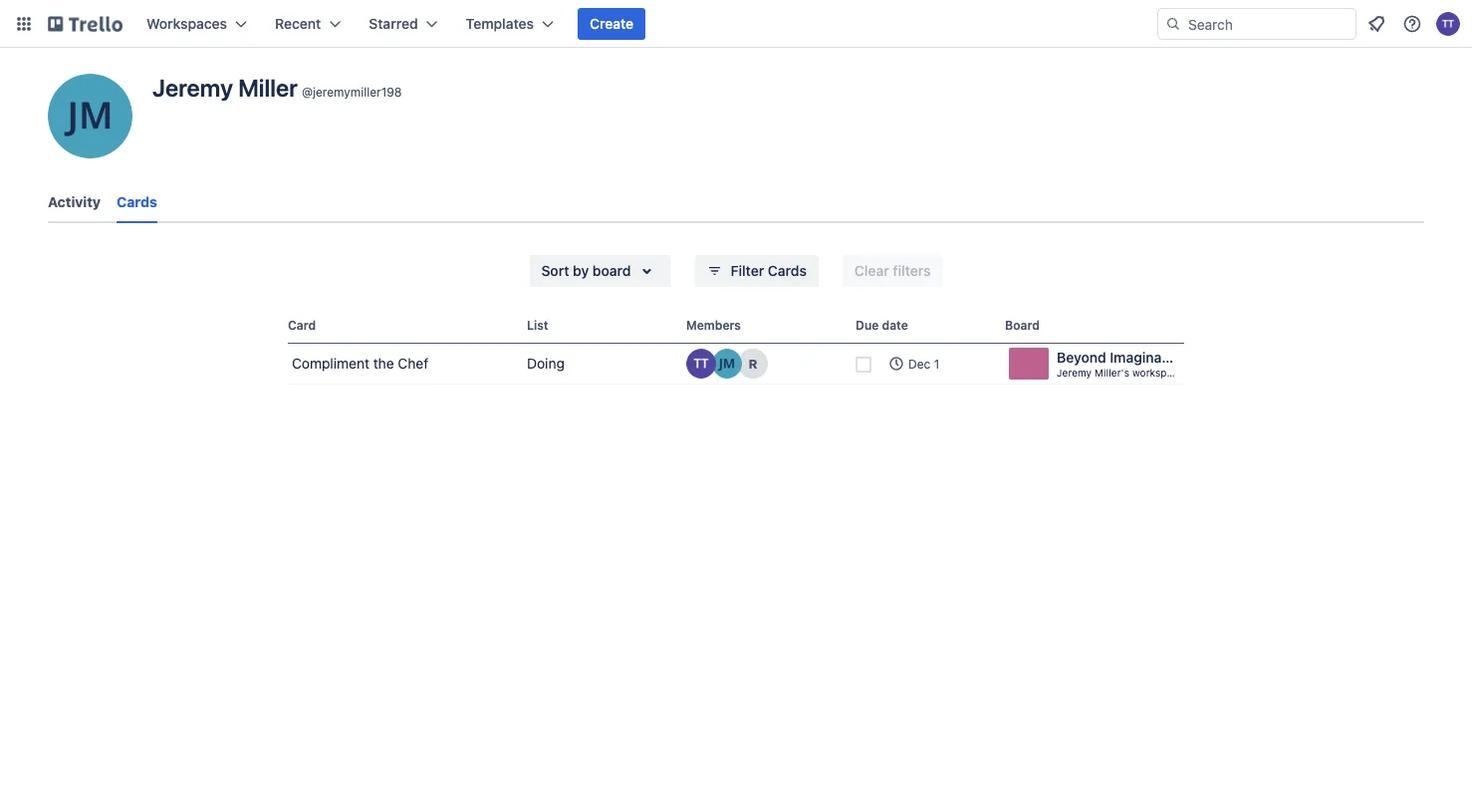 Task type: locate. For each thing, give the bounding box(es) containing it.
recent button
[[263, 8, 353, 40]]

filter cards
[[731, 263, 807, 279]]

workspace
[[1133, 367, 1185, 378]]

workspaces
[[146, 15, 227, 32]]

starred
[[369, 15, 418, 32]]

0 horizontal spatial jeremy
[[152, 74, 233, 102]]

terry turtle (terryturtle) image
[[1437, 12, 1461, 36], [687, 349, 717, 379]]

cards link
[[117, 184, 157, 223]]

miller's
[[1095, 367, 1130, 378]]

dec
[[909, 357, 931, 371]]

terry turtle (terryturtle) image right open information menu image
[[1437, 12, 1461, 36]]

jeremy miller (jeremymiller198) image
[[713, 349, 742, 379]]

activity link
[[48, 184, 101, 220]]

jeremy inside beyond imagination jeremy miller's workspace
[[1057, 367, 1092, 378]]

1 vertical spatial jeremy
[[1057, 367, 1092, 378]]

members
[[687, 318, 741, 332]]

r
[[749, 356, 758, 371]]

compliment
[[292, 355, 370, 372]]

0 horizontal spatial cards
[[117, 194, 157, 210]]

cards right filter at top
[[768, 263, 807, 279]]

rubyanndersson (rubyanndersson) image
[[738, 349, 768, 379]]

1 vertical spatial cards
[[768, 263, 807, 279]]

beyond
[[1057, 349, 1107, 366]]

r button
[[738, 349, 768, 379]]

imagination
[[1111, 349, 1188, 366]]

@jeremymiller198
[[302, 85, 402, 99]]

clear filters
[[855, 263, 931, 279]]

miller
[[238, 74, 298, 102]]

sort by board button
[[530, 255, 671, 287]]

clear
[[855, 263, 890, 279]]

jeremy down the workspaces popup button
[[152, 74, 233, 102]]

0 vertical spatial terry turtle (terryturtle) image
[[1437, 12, 1461, 36]]

jeremy down beyond
[[1057, 367, 1092, 378]]

primary element
[[0, 0, 1473, 48]]

open information menu image
[[1403, 14, 1423, 34]]

Search field
[[1182, 9, 1356, 39]]

cards
[[117, 194, 157, 210], [768, 263, 807, 279]]

jeremy
[[152, 74, 233, 102], [1057, 367, 1092, 378]]

due date
[[856, 318, 909, 332]]

board
[[1006, 318, 1040, 332]]

1 horizontal spatial jeremy
[[1057, 367, 1092, 378]]

cards right activity
[[117, 194, 157, 210]]

0 horizontal spatial terry turtle (terryturtle) image
[[687, 349, 717, 379]]

dec 1
[[909, 357, 940, 371]]

1 horizontal spatial cards
[[768, 263, 807, 279]]

1
[[934, 357, 940, 371]]

chef
[[398, 355, 429, 372]]

filter
[[731, 263, 765, 279]]

list
[[527, 318, 549, 332]]

0 vertical spatial jeremy
[[152, 74, 233, 102]]

by
[[573, 263, 589, 279]]

terry turtle (terryturtle) image down members
[[687, 349, 717, 379]]

templates button
[[454, 8, 566, 40]]



Task type: vqa. For each thing, say whether or not it's contained in the screenshot.
starred dropdown button
yes



Task type: describe. For each thing, give the bounding box(es) containing it.
0 notifications image
[[1365, 12, 1389, 36]]

date
[[882, 318, 909, 332]]

compliment the chef link
[[288, 344, 519, 384]]

workspaces button
[[135, 8, 259, 40]]

1 horizontal spatial terry turtle (terryturtle) image
[[1437, 12, 1461, 36]]

due
[[856, 318, 879, 332]]

the
[[373, 355, 394, 372]]

jeremy miller image
[[48, 74, 133, 158]]

sort
[[542, 263, 570, 279]]

starred button
[[357, 8, 450, 40]]

jeremy miller @jeremymiller198
[[152, 74, 402, 102]]

activity
[[48, 194, 101, 210]]

cards inside filter cards button
[[768, 263, 807, 279]]

recent
[[275, 15, 321, 32]]

search image
[[1166, 16, 1182, 32]]

beyond imagination jeremy miller's workspace
[[1057, 349, 1188, 378]]

1 vertical spatial terry turtle (terryturtle) image
[[687, 349, 717, 379]]

create button
[[578, 8, 646, 40]]

doing
[[527, 355, 565, 372]]

compliment the chef
[[292, 355, 429, 372]]

back to home image
[[48, 8, 123, 40]]

filter cards button
[[695, 255, 819, 287]]

clear filters button
[[843, 255, 943, 287]]

templates
[[466, 15, 534, 32]]

filters
[[893, 263, 931, 279]]

board
[[593, 263, 631, 279]]

0 vertical spatial cards
[[117, 194, 157, 210]]

card
[[288, 318, 316, 332]]

create
[[590, 15, 634, 32]]

sort by board
[[542, 263, 631, 279]]



